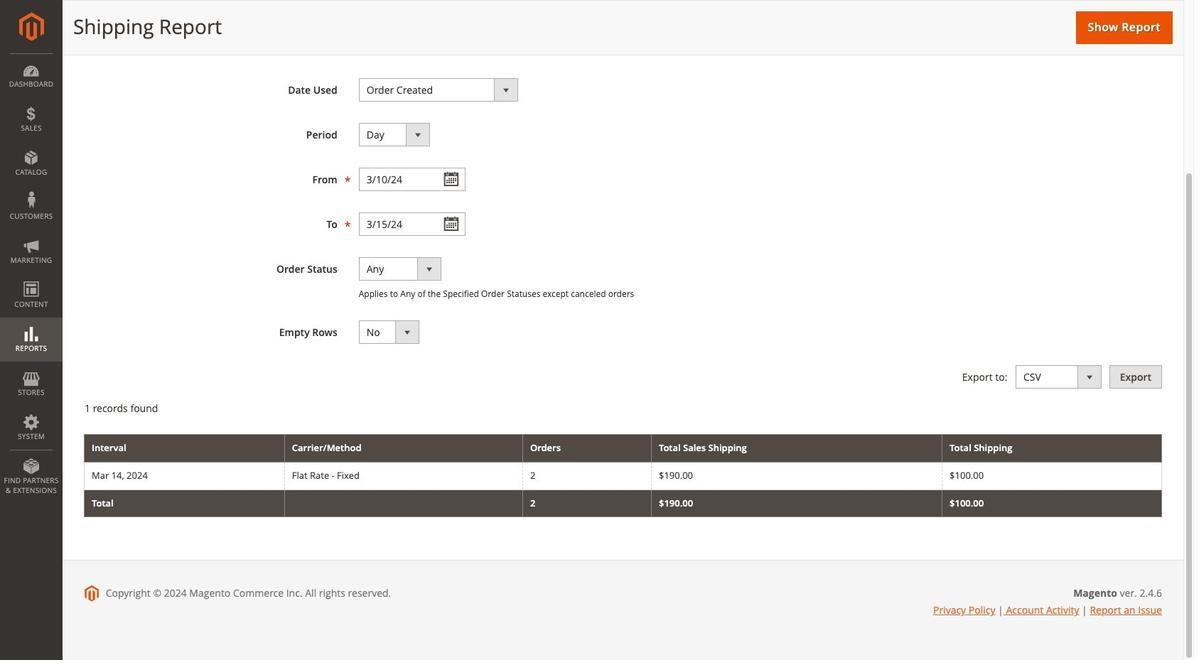 Task type: vqa. For each thing, say whether or not it's contained in the screenshot.
menu
no



Task type: locate. For each thing, give the bounding box(es) containing it.
magento admin panel image
[[19, 12, 44, 41]]

None text field
[[359, 168, 465, 191], [359, 213, 465, 236], [359, 168, 465, 191], [359, 213, 465, 236]]

menu bar
[[0, 53, 63, 503]]



